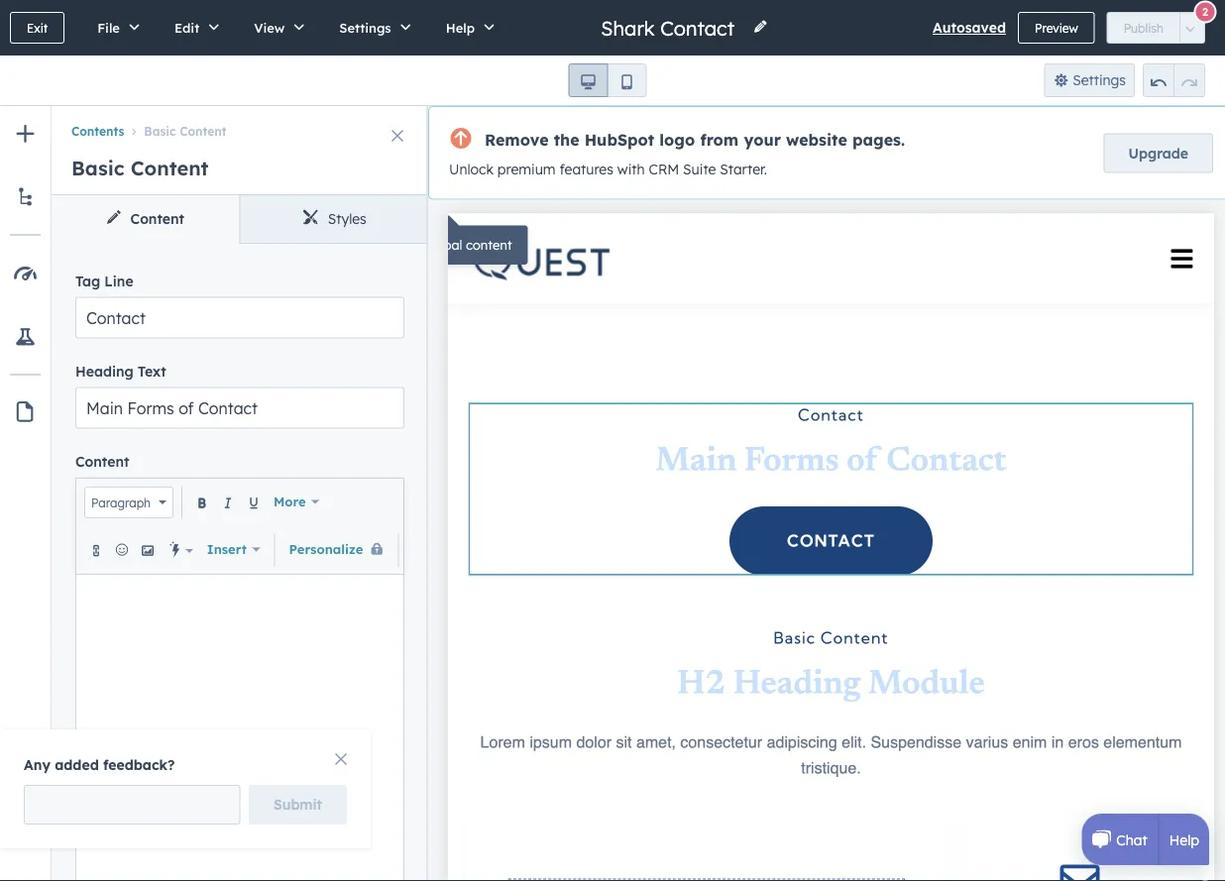 Task type: vqa. For each thing, say whether or not it's contained in the screenshot.
LOG OUTGOING MEETINGS AUTOMATICALLY
no



Task type: locate. For each thing, give the bounding box(es) containing it.
basic
[[144, 124, 176, 139], [71, 156, 125, 180]]

line
[[104, 272, 133, 289]]

1 horizontal spatial close image
[[392, 130, 403, 142]]

autosaved button
[[933, 16, 1006, 40]]

0 horizontal spatial group
[[569, 63, 647, 97]]

more button
[[268, 482, 325, 522]]

1 horizontal spatial group
[[1143, 63, 1205, 97]]

edit
[[174, 19, 199, 36]]

1 vertical spatial basic
[[71, 156, 125, 180]]

from
[[700, 129, 739, 149]]

view
[[254, 19, 285, 36]]

0 horizontal spatial settings
[[339, 19, 391, 36]]

1 group from the left
[[569, 63, 647, 97]]

settings
[[339, 19, 391, 36], [1073, 71, 1126, 89]]

help
[[446, 19, 475, 36], [1169, 831, 1199, 848]]

0 vertical spatial help
[[446, 19, 475, 36]]

basic down the contents
[[71, 156, 125, 180]]

heading
[[75, 362, 134, 380]]

navigation
[[52, 106, 428, 142]]

1 horizontal spatial basic
[[144, 124, 176, 139]]

publish
[[1124, 20, 1164, 35]]

tag line
[[75, 272, 133, 289]]

tab list
[[52, 195, 428, 244]]

paragraph
[[91, 495, 151, 510]]

the
[[554, 129, 579, 149]]

None field
[[599, 14, 741, 41]]

group up hubspot
[[569, 63, 647, 97]]

basic right "contents" button
[[144, 124, 176, 139]]

settings down preview button
[[1073, 71, 1126, 89]]

0 vertical spatial basic content
[[144, 124, 226, 139]]

personalize button
[[283, 530, 390, 569]]

1 vertical spatial settings
[[1073, 71, 1126, 89]]

crm
[[649, 161, 679, 178]]

settings right the view button
[[339, 19, 391, 36]]

your
[[744, 129, 781, 149]]

edit button
[[154, 0, 233, 56]]

chat
[[1117, 831, 1148, 848]]

view button
[[233, 0, 319, 56]]

1 vertical spatial help
[[1169, 831, 1199, 848]]

1 horizontal spatial settings button
[[1045, 63, 1135, 97]]

settings button
[[319, 0, 425, 56], [1045, 63, 1135, 97]]

0 horizontal spatial settings button
[[319, 0, 425, 56]]

content inside tab list
[[130, 210, 184, 228]]

group
[[569, 63, 647, 97], [1143, 63, 1205, 97]]

basic content
[[144, 124, 226, 139], [71, 156, 209, 180]]

0 vertical spatial close image
[[392, 130, 403, 142]]

suite
[[683, 161, 716, 178]]

basic content down basic content button
[[71, 156, 209, 180]]

insert
[[207, 541, 247, 558]]

0 horizontal spatial basic
[[71, 156, 125, 180]]

upgrade link
[[1104, 133, 1213, 173]]

0 horizontal spatial help
[[446, 19, 475, 36]]

0 vertical spatial settings button
[[319, 0, 425, 56]]

close image
[[392, 130, 403, 142], [335, 753, 347, 765]]

2
[[1202, 5, 1208, 19]]

1 vertical spatial close image
[[335, 753, 347, 765]]

publish group
[[1107, 12, 1205, 44]]

pages.
[[852, 129, 905, 149]]

content
[[180, 124, 226, 139], [131, 156, 209, 180], [130, 210, 184, 228], [75, 453, 129, 470]]

added
[[55, 756, 99, 774]]

hubspot
[[585, 129, 655, 149]]

feedback?
[[103, 756, 175, 774]]

basic content right "contents" button
[[144, 124, 226, 139]]

0 horizontal spatial close image
[[335, 753, 347, 765]]

personalize
[[289, 541, 363, 558]]

upgrade
[[1129, 144, 1189, 161]]

feedback-form text field
[[24, 785, 240, 825]]

application
[[75, 478, 496, 881]]

styles
[[328, 210, 367, 228]]

group down publish group
[[1143, 63, 1205, 97]]

tab list containing content
[[52, 195, 428, 244]]

starter.
[[720, 161, 767, 178]]

1 vertical spatial settings button
[[1045, 63, 1135, 97]]

0 vertical spatial basic
[[144, 124, 176, 139]]



Task type: describe. For each thing, give the bounding box(es) containing it.
navigation containing contents
[[52, 106, 428, 142]]

features
[[560, 161, 614, 178]]

preview button
[[1018, 12, 1095, 44]]

basic inside navigation
[[144, 124, 176, 139]]

autosaved
[[933, 19, 1006, 36]]

styles link
[[240, 195, 428, 243]]

content inside navigation
[[180, 124, 226, 139]]

website
[[786, 129, 847, 149]]

file
[[97, 19, 120, 36]]

help button
[[425, 0, 509, 56]]

contents
[[71, 124, 124, 139]]

logo
[[660, 129, 695, 149]]

basic content inside navigation
[[144, 124, 226, 139]]

publish button
[[1107, 12, 1181, 44]]

help inside button
[[446, 19, 475, 36]]

submit button
[[249, 785, 347, 825]]

basic content button
[[124, 124, 226, 139]]

with
[[617, 161, 645, 178]]

preview
[[1035, 20, 1078, 35]]

application containing more
[[75, 478, 496, 881]]

unlock premium features with crm suite starter.
[[449, 161, 767, 178]]

Main Forms of Contact text field
[[75, 387, 404, 429]]

file button
[[77, 0, 154, 56]]

remove the hubspot logo from your website pages.
[[485, 129, 905, 149]]

close image for any added feedback?
[[335, 753, 347, 765]]

exit
[[27, 20, 48, 35]]

paragraph button
[[84, 487, 173, 518]]

1 vertical spatial basic content
[[71, 156, 209, 180]]

any added feedback?
[[24, 756, 175, 774]]

1 horizontal spatial help
[[1169, 831, 1199, 848]]

more
[[274, 494, 306, 510]]

text
[[138, 362, 166, 380]]

premium
[[497, 161, 556, 178]]

exit link
[[10, 12, 65, 44]]

0 vertical spatial settings
[[339, 19, 391, 36]]

1 horizontal spatial settings
[[1073, 71, 1126, 89]]

remove
[[485, 129, 549, 149]]

insert button
[[201, 530, 266, 569]]

Contact text field
[[75, 297, 404, 338]]

2 group from the left
[[1143, 63, 1205, 97]]

tag
[[75, 272, 100, 289]]

submit
[[274, 796, 322, 813]]

content link
[[52, 195, 240, 243]]

contents button
[[71, 124, 124, 139]]

unlock
[[449, 161, 494, 178]]

any
[[24, 756, 50, 774]]

heading text
[[75, 362, 166, 380]]

close image for basic content
[[392, 130, 403, 142]]



